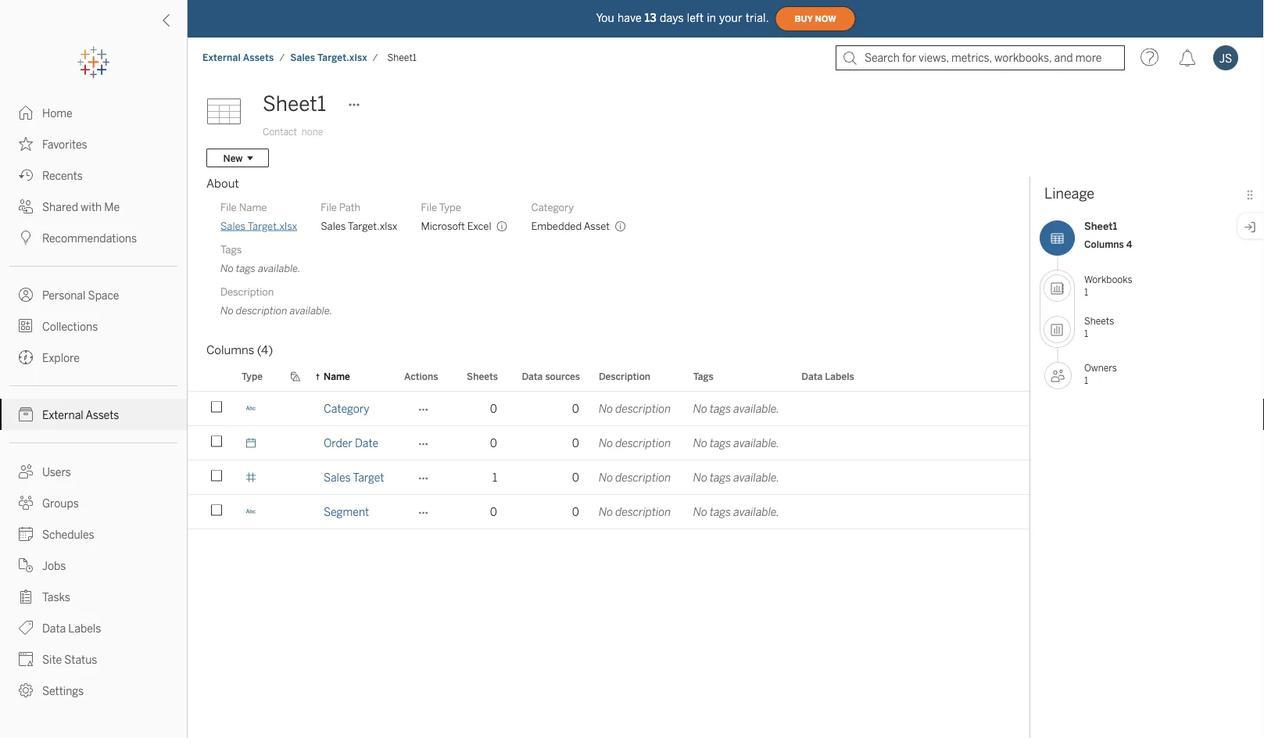 Task type: locate. For each thing, give the bounding box(es) containing it.
0 vertical spatial assets
[[243, 52, 274, 63]]

sheets 1
[[1085, 315, 1115, 339]]

1 horizontal spatial external assets link
[[202, 51, 275, 64]]

data labels
[[802, 371, 855, 382], [42, 622, 101, 635]]

1 no tags available. from the top
[[693, 402, 780, 415]]

1 horizontal spatial /
[[373, 52, 378, 63]]

0 vertical spatial external
[[203, 52, 241, 63]]

buy now button
[[776, 6, 856, 31]]

1 for sheets 1
[[1085, 328, 1089, 339]]

target.xlsx inside the file path sales target.xlsx
[[348, 220, 398, 232]]

no description
[[599, 402, 671, 415], [599, 437, 671, 450], [599, 471, 671, 484], [599, 506, 671, 519]]

(4)
[[257, 343, 273, 357]]

row containing order date
[[188, 426, 1038, 462]]

2 file from the left
[[321, 201, 337, 214]]

2 vertical spatial sheet1
[[1085, 220, 1118, 233]]

sales target
[[324, 471, 384, 484]]

1
[[1085, 286, 1089, 298], [1085, 328, 1089, 339], [1085, 375, 1089, 386], [493, 471, 497, 484]]

description for description
[[599, 371, 651, 382]]

file type
[[421, 201, 461, 214]]

this file type can contain multiple tables. image
[[496, 221, 508, 232]]

collections link
[[0, 310, 187, 342]]

actions
[[404, 371, 438, 382]]

0 horizontal spatial assets
[[86, 409, 119, 422]]

name up the category link on the left
[[324, 371, 350, 382]]

/ left sheet1 element
[[373, 52, 378, 63]]

type
[[439, 201, 461, 214], [242, 371, 263, 382]]

0 vertical spatial sales target.xlsx link
[[290, 51, 368, 64]]

external assets link up the 'table' image at the left top of the page
[[202, 51, 275, 64]]

date image
[[246, 438, 257, 449]]

0 vertical spatial description
[[221, 285, 274, 298]]

data inside main navigation. press the up and down arrow keys to access links. element
[[42, 622, 66, 635]]

explore
[[42, 352, 80, 364]]

tags for category
[[710, 402, 731, 415]]

description right sources
[[599, 371, 651, 382]]

0 horizontal spatial name
[[239, 201, 267, 214]]

1 no description from the top
[[599, 402, 671, 415]]

1 horizontal spatial labels
[[825, 371, 855, 382]]

1 vertical spatial external
[[42, 409, 83, 422]]

columns inside sheet1 columns 4
[[1085, 239, 1124, 250]]

users link
[[0, 456, 187, 487]]

2 no tags available. from the top
[[693, 437, 780, 450]]

sales target.xlsx link
[[290, 51, 368, 64], [221, 219, 297, 233]]

this table or file is embedded in the published asset on the server, and you can't create a new workbook from it. files embedded in workbooks aren't shared with other tableau site users. image
[[615, 221, 627, 232]]

0 horizontal spatial /
[[280, 52, 285, 63]]

3 row from the top
[[188, 461, 1038, 497]]

2 no description from the top
[[599, 437, 671, 450]]

1 horizontal spatial columns
[[1085, 239, 1124, 250]]

0 horizontal spatial tags
[[221, 243, 242, 256]]

sales down path
[[321, 220, 346, 232]]

target.xlsx
[[318, 52, 367, 63], [248, 220, 297, 232], [348, 220, 398, 232]]

no inside tags no tags available.
[[221, 262, 234, 275]]

sheets down workbooks 1
[[1085, 315, 1115, 327]]

grid containing category
[[188, 362, 1038, 738]]

category link
[[324, 392, 370, 425]]

target.xlsx left sheet1 element
[[318, 52, 367, 63]]

0 vertical spatial sheet1
[[388, 52, 417, 63]]

sales target.xlsx link up tags no tags available.
[[221, 219, 297, 233]]

file
[[221, 201, 237, 214], [321, 201, 337, 214], [421, 201, 437, 214]]

1 vertical spatial sheet1
[[263, 92, 326, 116]]

1 horizontal spatial sheet1
[[388, 52, 417, 63]]

jobs
[[42, 560, 66, 572]]

personal space
[[42, 289, 119, 302]]

settings
[[42, 685, 84, 698]]

description
[[221, 285, 274, 298], [599, 371, 651, 382]]

description inside description no description available.
[[221, 285, 274, 298]]

0 horizontal spatial data labels
[[42, 622, 101, 635]]

sales inside file name sales target.xlsx
[[221, 220, 246, 232]]

embedded
[[531, 220, 582, 232]]

1 file from the left
[[221, 201, 237, 214]]

0 vertical spatial tags
[[221, 243, 242, 256]]

1 inside sheets 1
[[1085, 328, 1089, 339]]

0 vertical spatial sheets
[[1085, 315, 1115, 327]]

1 inside owners 1
[[1085, 375, 1089, 386]]

0 vertical spatial external assets link
[[202, 51, 275, 64]]

0 vertical spatial type
[[439, 201, 461, 214]]

0 horizontal spatial description
[[221, 285, 274, 298]]

/ up contact
[[280, 52, 285, 63]]

site
[[42, 653, 62, 666]]

string image
[[246, 403, 257, 414], [246, 506, 257, 517]]

sheets right actions
[[467, 371, 498, 382]]

columns left '4'
[[1085, 239, 1124, 250]]

no tags available. for order date
[[693, 437, 780, 450]]

file for file path
[[321, 201, 337, 214]]

2 horizontal spatial file
[[421, 201, 437, 214]]

1 vertical spatial labels
[[68, 622, 101, 635]]

sheets
[[1085, 315, 1115, 327], [467, 371, 498, 382]]

embedded asset
[[531, 220, 610, 232]]

1 row from the top
[[188, 392, 1038, 428]]

1 horizontal spatial data labels
[[802, 371, 855, 382]]

available.
[[258, 262, 301, 275], [290, 304, 332, 317], [734, 402, 780, 415], [734, 437, 780, 450], [734, 471, 780, 484], [734, 506, 780, 519]]

with
[[81, 201, 102, 214]]

available. for sales target
[[734, 471, 780, 484]]

sheet1 inside sheet1 columns 4
[[1085, 220, 1118, 233]]

sheet1
[[388, 52, 417, 63], [263, 92, 326, 116], [1085, 220, 1118, 233]]

2 horizontal spatial sheet1
[[1085, 220, 1118, 233]]

1 vertical spatial description
[[599, 371, 651, 382]]

category up 'embedded'
[[531, 201, 574, 214]]

1 vertical spatial data labels
[[42, 622, 101, 635]]

0 horizontal spatial category
[[324, 402, 370, 415]]

1 string image from the top
[[246, 403, 257, 414]]

tags
[[221, 243, 242, 256], [693, 371, 714, 382]]

2 row from the top
[[188, 426, 1038, 462]]

lineage
[[1045, 185, 1095, 202]]

path
[[339, 201, 361, 214]]

date
[[355, 437, 379, 450]]

sheets for sheets
[[467, 371, 498, 382]]

description for description no description available.
[[221, 285, 274, 298]]

4 no tags available. from the top
[[693, 506, 780, 519]]

target.xlsx inside file name sales target.xlsx
[[248, 220, 297, 232]]

assets up "users" "link"
[[86, 409, 119, 422]]

0 horizontal spatial labels
[[68, 622, 101, 635]]

microsoft
[[421, 220, 465, 232]]

new
[[223, 152, 243, 164]]

file inside file name sales target.xlsx
[[221, 201, 237, 214]]

available. inside tags no tags available.
[[258, 262, 301, 275]]

1 inside workbooks 1
[[1085, 286, 1089, 298]]

sales target.xlsx link left sheet1 element
[[290, 51, 368, 64]]

status
[[64, 653, 97, 666]]

personal
[[42, 289, 86, 302]]

1 horizontal spatial file
[[321, 201, 337, 214]]

assets inside external assets link
[[86, 409, 119, 422]]

grid
[[188, 362, 1038, 738]]

shared
[[42, 201, 78, 214]]

file up microsoft
[[421, 201, 437, 214]]

jobs link
[[0, 550, 187, 581]]

string image for category
[[246, 403, 257, 414]]

columns left (4)
[[206, 343, 254, 357]]

assets
[[243, 52, 274, 63], [86, 409, 119, 422]]

0 horizontal spatial file
[[221, 201, 237, 214]]

assets up the 'table' image at the left top of the page
[[243, 52, 274, 63]]

order date
[[324, 437, 379, 450]]

no tags available.
[[693, 402, 780, 415], [693, 437, 780, 450], [693, 471, 780, 484], [693, 506, 780, 519]]

1 vertical spatial type
[[242, 371, 263, 382]]

name down about
[[239, 201, 267, 214]]

available. for order date
[[734, 437, 780, 450]]

file inside the file path sales target.xlsx
[[321, 201, 337, 214]]

2 string image from the top
[[246, 506, 257, 517]]

sales left the target
[[324, 471, 351, 484]]

type up microsoft excel
[[439, 201, 461, 214]]

description down tags no tags available.
[[221, 285, 274, 298]]

type down columns (4)
[[242, 371, 263, 382]]

0 vertical spatial category
[[531, 201, 574, 214]]

available. inside description no description available.
[[290, 304, 332, 317]]

1 horizontal spatial description
[[599, 371, 651, 382]]

tags
[[236, 262, 256, 275], [710, 402, 731, 415], [710, 437, 731, 450], [710, 471, 731, 484], [710, 506, 731, 519]]

4 row from the top
[[188, 495, 1038, 531]]

me
[[104, 201, 120, 214]]

tags for tags
[[693, 371, 714, 382]]

/
[[280, 52, 285, 63], [373, 52, 378, 63]]

1 for workbooks 1
[[1085, 286, 1089, 298]]

0 vertical spatial string image
[[246, 403, 257, 414]]

1 vertical spatial assets
[[86, 409, 119, 422]]

0 horizontal spatial sheets
[[467, 371, 498, 382]]

1 vertical spatial string image
[[246, 506, 257, 517]]

left
[[687, 12, 704, 24]]

columns (4)
[[206, 343, 273, 357]]

explore link
[[0, 342, 187, 373]]

tags inside tags no tags available.
[[221, 243, 242, 256]]

no tags available. for segment
[[693, 506, 780, 519]]

data sources
[[522, 371, 580, 382]]

row
[[188, 392, 1038, 428], [188, 426, 1038, 462], [188, 461, 1038, 497], [188, 495, 1038, 531]]

name
[[239, 201, 267, 214], [324, 371, 350, 382]]

1 horizontal spatial category
[[531, 201, 574, 214]]

row group
[[188, 392, 1038, 531]]

external assets link up "users" "link"
[[0, 399, 187, 430]]

0 horizontal spatial columns
[[206, 343, 254, 357]]

1 vertical spatial tags
[[693, 371, 714, 382]]

tags for order date
[[710, 437, 731, 450]]

1 horizontal spatial external
[[203, 52, 241, 63]]

0
[[490, 402, 497, 415], [572, 402, 580, 415], [490, 437, 497, 450], [572, 437, 580, 450], [572, 471, 580, 484], [490, 506, 497, 519], [572, 506, 580, 519]]

file left path
[[321, 201, 337, 214]]

file down about
[[221, 201, 237, 214]]

0 vertical spatial name
[[239, 201, 267, 214]]

0 horizontal spatial external
[[42, 409, 83, 422]]

string image down integer icon
[[246, 506, 257, 517]]

target.xlsx up tags no tags available.
[[248, 220, 297, 232]]

description
[[236, 304, 288, 317], [616, 402, 671, 415], [616, 437, 671, 450], [616, 471, 671, 484], [616, 506, 671, 519]]

no description for segment
[[599, 506, 671, 519]]

recommendations
[[42, 232, 137, 245]]

1 horizontal spatial assets
[[243, 52, 274, 63]]

favorites link
[[0, 128, 187, 160]]

1 horizontal spatial data
[[522, 371, 543, 382]]

external assets link
[[202, 51, 275, 64], [0, 399, 187, 430]]

recommendations link
[[0, 222, 187, 253]]

external inside main navigation. press the up and down arrow keys to access links. element
[[42, 409, 83, 422]]

external down "explore"
[[42, 409, 83, 422]]

buy now
[[795, 14, 837, 24]]

3 no tags available. from the top
[[693, 471, 780, 484]]

assets for external assets
[[86, 409, 119, 422]]

external up the 'table' image at the left top of the page
[[203, 52, 241, 63]]

description inside grid
[[599, 371, 651, 382]]

0 vertical spatial columns
[[1085, 239, 1124, 250]]

1 vertical spatial category
[[324, 402, 370, 415]]

1 vertical spatial sheets
[[467, 371, 498, 382]]

no
[[221, 262, 234, 275], [221, 304, 234, 317], [599, 402, 613, 415], [693, 402, 708, 415], [599, 437, 613, 450], [693, 437, 708, 450], [599, 471, 613, 484], [693, 471, 708, 484], [599, 506, 613, 519], [693, 506, 708, 519]]

name inside file name sales target.xlsx
[[239, 201, 267, 214]]

1 vertical spatial external assets link
[[0, 399, 187, 430]]

1 horizontal spatial name
[[324, 371, 350, 382]]

no description for sales target
[[599, 471, 671, 484]]

file name sales target.xlsx
[[221, 201, 297, 232]]

4 no description from the top
[[599, 506, 671, 519]]

sales up tags no tags available.
[[221, 220, 246, 232]]

data
[[522, 371, 543, 382], [802, 371, 823, 382], [42, 622, 66, 635]]

workbooks image
[[1044, 275, 1071, 302]]

external
[[203, 52, 241, 63], [42, 409, 83, 422]]

1 horizontal spatial tags
[[693, 371, 714, 382]]

0 horizontal spatial data
[[42, 622, 66, 635]]

3 no description from the top
[[599, 471, 671, 484]]

available. for segment
[[734, 506, 780, 519]]

navigation panel element
[[0, 47, 187, 706]]

home
[[42, 107, 73, 120]]

you have 13 days left in your trial.
[[596, 12, 769, 24]]

category
[[531, 201, 574, 214], [324, 402, 370, 415]]

0 horizontal spatial type
[[242, 371, 263, 382]]

recents link
[[0, 160, 187, 191]]

1 horizontal spatial sheets
[[1085, 315, 1115, 327]]

1 vertical spatial sales target.xlsx link
[[221, 219, 297, 233]]

workbooks 1
[[1085, 274, 1133, 298]]

site status link
[[0, 644, 187, 675]]

string image up date icon
[[246, 403, 257, 414]]

category up order date 'link'
[[324, 402, 370, 415]]

sales
[[290, 52, 315, 63], [221, 220, 246, 232], [321, 220, 346, 232], [324, 471, 351, 484]]

main navigation. press the up and down arrow keys to access links. element
[[0, 97, 187, 706]]

target.xlsx down path
[[348, 220, 398, 232]]

row containing sales target
[[188, 461, 1038, 497]]



Task type: vqa. For each thing, say whether or not it's contained in the screenshot.
Excel
yes



Task type: describe. For each thing, give the bounding box(es) containing it.
owners 1
[[1085, 362, 1118, 386]]

1 vertical spatial columns
[[206, 343, 254, 357]]

2 / from the left
[[373, 52, 378, 63]]

sources
[[545, 371, 580, 382]]

segment
[[324, 506, 369, 519]]

sheet1 columns 4
[[1085, 220, 1133, 250]]

in
[[707, 12, 716, 24]]

workbooks
[[1085, 274, 1133, 285]]

order date link
[[324, 426, 379, 460]]

description inside description no description available.
[[236, 304, 288, 317]]

description for segment
[[616, 506, 671, 519]]

0 vertical spatial data labels
[[802, 371, 855, 382]]

tags no tags available.
[[221, 243, 301, 275]]

groups
[[42, 497, 79, 510]]

new button
[[206, 149, 269, 167]]

no tags available. for sales target
[[693, 471, 780, 484]]

personal space link
[[0, 279, 187, 310]]

no description for category
[[599, 402, 671, 415]]

category inside row
[[324, 402, 370, 415]]

now
[[815, 14, 837, 24]]

schedules
[[42, 528, 94, 541]]

sheets image
[[1044, 316, 1071, 343]]

description for category
[[616, 402, 671, 415]]

4
[[1127, 239, 1133, 250]]

have
[[618, 12, 642, 24]]

sales inside the file path sales target.xlsx
[[321, 220, 346, 232]]

tasks link
[[0, 581, 187, 612]]

groups link
[[0, 487, 187, 519]]

owners image
[[1045, 362, 1072, 389]]

owners
[[1085, 362, 1118, 374]]

tags inside tags no tags available.
[[236, 262, 256, 275]]

target.xlsx for file path sales target.xlsx
[[348, 220, 398, 232]]

external assets
[[42, 409, 119, 422]]

labels inside main navigation. press the up and down arrow keys to access links. element
[[68, 622, 101, 635]]

contact none
[[263, 126, 323, 138]]

users
[[42, 466, 71, 479]]

target
[[353, 471, 384, 484]]

no description for order date
[[599, 437, 671, 450]]

assets for external assets / sales target.xlsx /
[[243, 52, 274, 63]]

0 vertical spatial labels
[[825, 371, 855, 382]]

table image
[[206, 88, 253, 135]]

target.xlsx for file name sales target.xlsx
[[248, 220, 297, 232]]

shared with me
[[42, 201, 120, 214]]

columns image
[[1040, 221, 1075, 256]]

home link
[[0, 97, 187, 128]]

sales up none
[[290, 52, 315, 63]]

Search for views, metrics, workbooks, and more text field
[[836, 45, 1125, 70]]

1 horizontal spatial type
[[439, 201, 461, 214]]

no inside description no description available.
[[221, 304, 234, 317]]

schedules link
[[0, 519, 187, 550]]

0 horizontal spatial sheet1
[[263, 92, 326, 116]]

description for order date
[[616, 437, 671, 450]]

13
[[645, 12, 657, 24]]

available. for category
[[734, 402, 780, 415]]

sheets for sheets 1
[[1085, 315, 1115, 327]]

microsoft excel
[[421, 220, 492, 232]]

data labels link
[[0, 612, 187, 644]]

1 vertical spatial name
[[324, 371, 350, 382]]

excel
[[467, 220, 492, 232]]

0 horizontal spatial external assets link
[[0, 399, 187, 430]]

space
[[88, 289, 119, 302]]

no tags available. for category
[[693, 402, 780, 415]]

trial.
[[746, 12, 769, 24]]

description no description available.
[[221, 285, 332, 317]]

data labels inside main navigation. press the up and down arrow keys to access links. element
[[42, 622, 101, 635]]

string image for segment
[[246, 506, 257, 517]]

1 for owners 1
[[1085, 375, 1089, 386]]

contact
[[263, 126, 297, 138]]

tasks
[[42, 591, 70, 604]]

site status
[[42, 653, 97, 666]]

row containing segment
[[188, 495, 1038, 531]]

description for sales target
[[616, 471, 671, 484]]

favorites
[[42, 138, 87, 151]]

file for file name
[[221, 201, 237, 214]]

your
[[720, 12, 743, 24]]

collections
[[42, 320, 98, 333]]

shared with me link
[[0, 191, 187, 222]]

sales target link
[[324, 461, 384, 494]]

none
[[302, 126, 323, 138]]

3 file from the left
[[421, 201, 437, 214]]

days
[[660, 12, 684, 24]]

external assets / sales target.xlsx /
[[203, 52, 378, 63]]

about
[[206, 177, 239, 191]]

external for external assets
[[42, 409, 83, 422]]

order
[[324, 437, 353, 450]]

sheet1 element
[[383, 52, 422, 63]]

tags for tags no tags available.
[[221, 243, 242, 256]]

integer image
[[246, 472, 257, 483]]

row containing category
[[188, 392, 1038, 428]]

row group containing category
[[188, 392, 1038, 531]]

tags for sales target
[[710, 471, 731, 484]]

2 horizontal spatial data
[[802, 371, 823, 382]]

1 / from the left
[[280, 52, 285, 63]]

buy
[[795, 14, 813, 24]]

asset
[[584, 220, 610, 232]]

settings link
[[0, 675, 187, 706]]

tags for segment
[[710, 506, 731, 519]]

file path sales target.xlsx
[[321, 201, 398, 232]]

sales inside row group
[[324, 471, 351, 484]]

recents
[[42, 169, 83, 182]]

external for external assets / sales target.xlsx /
[[203, 52, 241, 63]]

segment link
[[324, 495, 369, 529]]

1 inside row group
[[493, 471, 497, 484]]

you
[[596, 12, 615, 24]]



